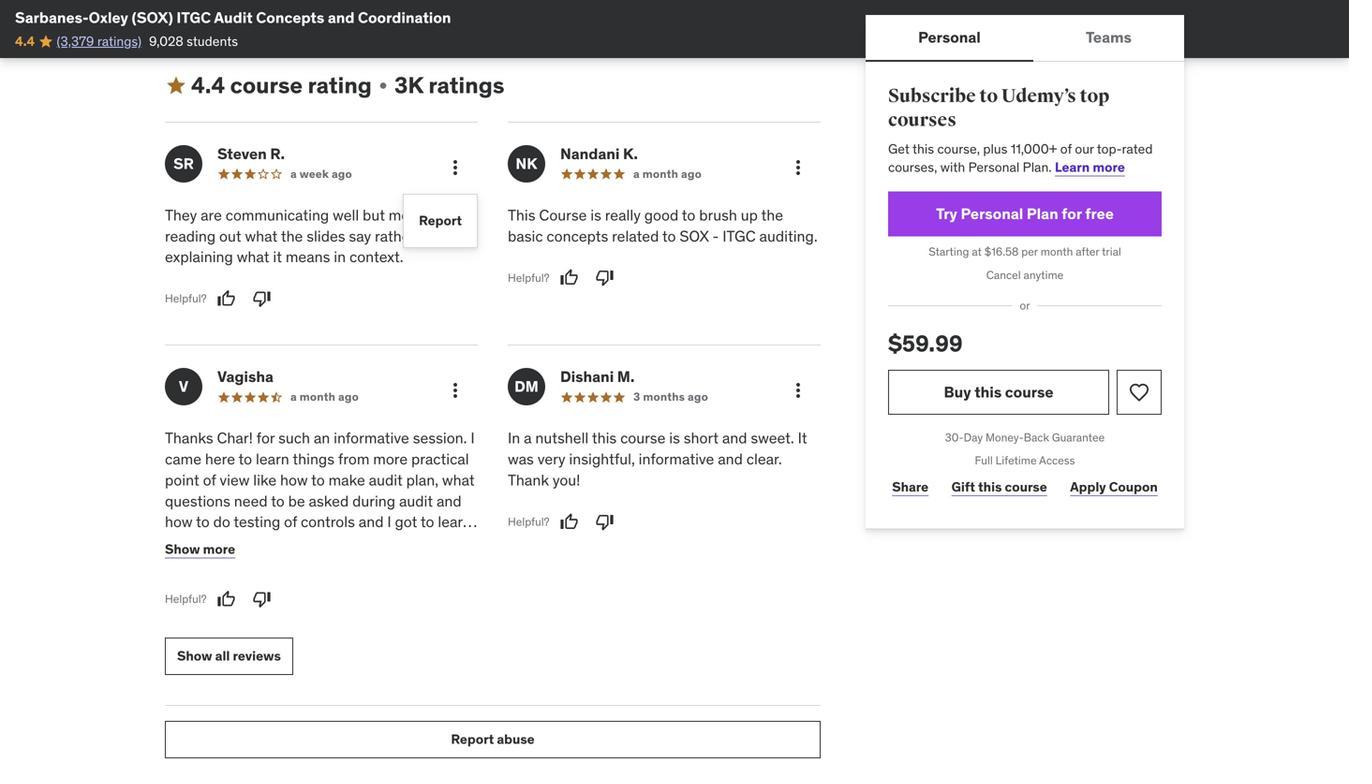 Task type: locate. For each thing, give the bounding box(es) containing it.
informative
[[334, 429, 409, 448], [639, 450, 715, 469]]

and down plan,
[[437, 492, 462, 511]]

4.4 right the medium image
[[191, 71, 225, 99]]

the right "up"
[[762, 206, 784, 225]]

reading
[[165, 227, 216, 246]]

a month ago
[[634, 167, 702, 181], [291, 390, 359, 405]]

tab list
[[866, 15, 1185, 62]]

a month ago up an
[[291, 390, 359, 405]]

additional actions for review by vagisha image
[[444, 380, 467, 402]]

1 horizontal spatial a month ago
[[634, 167, 702, 181]]

teams
[[1086, 28, 1132, 47]]

0 vertical spatial personal
[[919, 28, 981, 47]]

report abuse button
[[165, 722, 821, 759]]

what
[[245, 227, 278, 246], [237, 248, 269, 267], [442, 471, 475, 490]]

char!
[[217, 429, 253, 448]]

show up the 9,028 students
[[165, 7, 200, 24]]

0 horizontal spatial 4.4
[[15, 33, 35, 50]]

this up courses,
[[913, 140, 935, 157]]

ago
[[332, 167, 352, 181], [681, 167, 702, 181], [338, 390, 359, 405], [688, 390, 709, 405]]

1 vertical spatial learn
[[438, 513, 472, 532]]

to left the udemy's at the top right of the page
[[980, 85, 998, 108]]

2 horizontal spatial more
[[1093, 159, 1126, 176]]

a month ago up good
[[634, 167, 702, 181]]

ratings
[[429, 71, 505, 99]]

of
[[1061, 140, 1072, 157], [203, 471, 216, 490], [284, 513, 297, 532]]

this right gift
[[979, 479, 1002, 496]]

apply coupon button
[[1067, 469, 1162, 507]]

this for get
[[913, 140, 935, 157]]

you!
[[553, 471, 581, 490]]

share button
[[889, 469, 933, 507]]

-
[[713, 227, 719, 246]]

than
[[418, 227, 449, 246]]

a month ago for an
[[291, 390, 359, 405]]

ago right week
[[332, 167, 352, 181]]

of down be
[[284, 513, 297, 532]]

informative inside the thanks char! for such an informative session. i came here to learn things from more practical point of view like how to make audit plan, what questions need to be asked during audit and how to do testing of controls and i got to learn exactly the same things.
[[334, 429, 409, 448]]

this for gift
[[979, 479, 1002, 496]]

free
[[1086, 204, 1114, 223]]

month up an
[[300, 390, 336, 405]]

try
[[936, 204, 958, 223]]

0 horizontal spatial informative
[[334, 429, 409, 448]]

course up r.
[[230, 71, 303, 99]]

learn right got
[[438, 513, 472, 532]]

coupon
[[1110, 479, 1158, 496]]

what down "communicating"
[[245, 227, 278, 246]]

0 horizontal spatial month
[[300, 390, 336, 405]]

subscribe
[[889, 85, 976, 108]]

2 horizontal spatial of
[[1061, 140, 1072, 157]]

0 vertical spatial 4.4
[[15, 33, 35, 50]]

mark review by nandani k. as helpful image
[[560, 269, 579, 287]]

this course is really good to brush up the basic concepts related to sox - itgc auditing.
[[508, 206, 818, 246]]

month up anytime
[[1041, 245, 1074, 259]]

(3,379 ratings)
[[57, 33, 141, 50]]

coordination
[[358, 8, 451, 27]]

1 horizontal spatial the
[[281, 227, 303, 246]]

personal inside "link"
[[961, 204, 1024, 223]]

month up good
[[643, 167, 679, 181]]

0 vertical spatial informative
[[334, 429, 409, 448]]

of left our
[[1061, 140, 1072, 157]]

0 horizontal spatial a month ago
[[291, 390, 359, 405]]

informative inside in a nutshell this course is short and sweet. it was very insightful, informative and clear. thank you!
[[639, 450, 715, 469]]

basic
[[508, 227, 543, 246]]

audit down plan,
[[399, 492, 433, 511]]

1 vertical spatial the
[[281, 227, 303, 246]]

2 horizontal spatial month
[[1041, 245, 1074, 259]]

controls
[[301, 513, 355, 532]]

show inside 'button'
[[165, 7, 200, 24]]

0 vertical spatial more
[[1093, 159, 1126, 176]]

0 vertical spatial is
[[591, 206, 602, 225]]

nk
[[516, 154, 538, 173]]

courses,
[[889, 159, 938, 176]]

1 horizontal spatial informative
[[639, 450, 715, 469]]

1 vertical spatial itgc
[[723, 227, 756, 246]]

make
[[329, 471, 365, 490]]

oxley
[[89, 8, 128, 27]]

a for steven r.
[[291, 167, 297, 181]]

informative up from
[[334, 429, 409, 448]]

a for nandani k.
[[634, 167, 640, 181]]

show more button
[[165, 532, 235, 569]]

itgc down "up"
[[723, 227, 756, 246]]

0 vertical spatial month
[[643, 167, 679, 181]]

how
[[280, 471, 308, 490], [165, 513, 193, 532]]

0 horizontal spatial the
[[215, 534, 237, 553]]

2 vertical spatial show
[[177, 648, 212, 665]]

month for up
[[643, 167, 679, 181]]

ago up from
[[338, 390, 359, 405]]

1 horizontal spatial for
[[1062, 204, 1082, 223]]

3k
[[395, 71, 424, 99]]

in a nutshell this course is short and sweet. it was very insightful, informative and clear. thank you!
[[508, 429, 808, 490]]

exactly
[[165, 534, 212, 553]]

for left such
[[256, 429, 275, 448]]

point
[[165, 471, 199, 490]]

report abuse
[[451, 732, 535, 749]]

is inside in a nutshell this course is short and sweet. it was very insightful, informative and clear. thank you!
[[669, 429, 680, 448]]

this inside button
[[975, 383, 1002, 402]]

well
[[333, 206, 359, 225]]

they
[[165, 206, 197, 225]]

a right in
[[524, 429, 532, 448]]

1 horizontal spatial how
[[280, 471, 308, 490]]

1 horizontal spatial more
[[373, 450, 408, 469]]

i right session.
[[471, 429, 475, 448]]

to right got
[[421, 513, 434, 532]]

for inside the thanks char! for such an informative session. i came here to learn things from more practical point of view like how to make audit plan, what questions need to be asked during audit and how to do testing of controls and i got to learn exactly the same things.
[[256, 429, 275, 448]]

1 vertical spatial report
[[451, 732, 494, 749]]

show more
[[165, 541, 235, 558]]

2 horizontal spatial the
[[762, 206, 784, 225]]

1 vertical spatial more
[[373, 450, 408, 469]]

show
[[165, 7, 200, 24], [165, 541, 200, 558], [177, 648, 212, 665]]

good
[[645, 206, 679, 225]]

ago right the months
[[688, 390, 709, 405]]

more inside the thanks char! for such an informative session. i came here to learn things from more practical point of view like how to make audit plan, what questions need to be asked during audit and how to do testing of controls and i got to learn exactly the same things.
[[373, 450, 408, 469]]

to left be
[[271, 492, 285, 511]]

thanks
[[165, 429, 213, 448]]

is
[[591, 206, 602, 225], [669, 429, 680, 448]]

0 vertical spatial for
[[1062, 204, 1082, 223]]

helpful? left mark review by steven r. as helpful icon
[[165, 292, 207, 306]]

of down here
[[203, 471, 216, 490]]

course inside in a nutshell this course is short and sweet. it was very insightful, informative and clear. thank you!
[[621, 429, 666, 448]]

1 vertical spatial 4.4
[[191, 71, 225, 99]]

brush
[[699, 206, 738, 225]]

additional actions for review by nandani k. image
[[787, 156, 810, 179]]

1 horizontal spatial itgc
[[723, 227, 756, 246]]

4.4
[[15, 33, 35, 50], [191, 71, 225, 99]]

and down during
[[359, 513, 384, 532]]

1 vertical spatial what
[[237, 248, 269, 267]]

mark review by steven r. as helpful image
[[217, 290, 236, 308]]

this up insightful,
[[592, 429, 617, 448]]

to up sox
[[682, 206, 696, 225]]

show down questions
[[165, 541, 200, 558]]

more down do
[[203, 541, 235, 558]]

ago up the brush
[[681, 167, 702, 181]]

what down practical
[[442, 471, 475, 490]]

1 vertical spatial a month ago
[[291, 390, 359, 405]]

how up be
[[280, 471, 308, 490]]

1 horizontal spatial 4.4
[[191, 71, 225, 99]]

what inside the thanks char! for such an informative session. i came here to learn things from more practical point of view like how to make audit plan, what questions need to be asked during audit and how to do testing of controls and i got to learn exactly the same things.
[[442, 471, 475, 490]]

more down top-
[[1093, 159, 1126, 176]]

what left 'it'
[[237, 248, 269, 267]]

helpful? left mark review by dishani m. as helpful icon
[[508, 515, 550, 529]]

for
[[1062, 204, 1082, 223], [256, 429, 275, 448]]

2 vertical spatial the
[[215, 534, 237, 553]]

1 vertical spatial informative
[[639, 450, 715, 469]]

2 vertical spatial what
[[442, 471, 475, 490]]

personal up $16.58
[[961, 204, 1024, 223]]

more
[[1093, 159, 1126, 176], [373, 450, 408, 469], [203, 541, 235, 558]]

show for 9,028 students
[[165, 7, 200, 24]]

this for buy
[[975, 383, 1002, 402]]

abuse
[[497, 732, 535, 749]]

personal up subscribe
[[919, 28, 981, 47]]

0 horizontal spatial how
[[165, 513, 193, 532]]

medium image
[[165, 75, 187, 97]]

try personal plan for free
[[936, 204, 1114, 223]]

r.
[[270, 144, 285, 163]]

9,028
[[149, 33, 184, 50]]

show left all
[[177, 648, 212, 665]]

mark review by nandani k. as unhelpful image
[[596, 269, 614, 287]]

report for report abuse
[[451, 732, 494, 749]]

the down do
[[215, 534, 237, 553]]

questions
[[165, 492, 231, 511]]

0 vertical spatial report
[[419, 212, 462, 229]]

to inside 'subscribe to udemy's top courses'
[[980, 85, 998, 108]]

a up such
[[291, 390, 297, 405]]

our
[[1075, 140, 1094, 157]]

and left clear.
[[718, 450, 743, 469]]

1 vertical spatial is
[[669, 429, 680, 448]]

1 vertical spatial month
[[1041, 245, 1074, 259]]

1 vertical spatial personal
[[969, 159, 1020, 176]]

(sox)
[[132, 8, 173, 27]]

cancel
[[987, 268, 1021, 282]]

1 vertical spatial show
[[165, 541, 200, 558]]

share
[[893, 479, 929, 496]]

report right rather at the left top
[[419, 212, 462, 229]]

concepts
[[547, 227, 609, 246]]

audit
[[214, 8, 253, 27]]

1 vertical spatial of
[[203, 471, 216, 490]]

for left free
[[1062, 204, 1082, 223]]

this inside get this course, plus 11,000+ of our top-rated courses, with personal plan.
[[913, 140, 935, 157]]

buy this course
[[944, 383, 1054, 402]]

0 horizontal spatial i
[[387, 513, 391, 532]]

personal down plus
[[969, 159, 1020, 176]]

4.4 down the sarbanes-
[[15, 33, 35, 50]]

is left really
[[591, 206, 602, 225]]

0 vertical spatial a month ago
[[634, 167, 702, 181]]

4.4 for 4.4
[[15, 33, 35, 50]]

report for report
[[419, 212, 462, 229]]

this right the buy
[[975, 383, 1002, 402]]

month
[[643, 167, 679, 181], [1041, 245, 1074, 259], [300, 390, 336, 405]]

is left short at right
[[669, 429, 680, 448]]

to down good
[[663, 227, 676, 246]]

helpful?
[[508, 271, 550, 285], [165, 292, 207, 306], [508, 515, 550, 529], [165, 593, 207, 607]]

course up back
[[1006, 383, 1054, 402]]

ago for but
[[332, 167, 352, 181]]

money-
[[986, 431, 1024, 445]]

a down 'k.'
[[634, 167, 640, 181]]

0 horizontal spatial is
[[591, 206, 602, 225]]

2 vertical spatial more
[[203, 541, 235, 558]]

an
[[314, 429, 330, 448]]

i
[[471, 429, 475, 448], [387, 513, 391, 532]]

and right "concepts"
[[328, 8, 355, 27]]

informative down short at right
[[639, 450, 715, 469]]

0 horizontal spatial itgc
[[177, 8, 211, 27]]

like
[[253, 471, 277, 490]]

starting at $16.58 per month after trial cancel anytime
[[929, 245, 1122, 282]]

itgc up the 9,028 students
[[177, 8, 211, 27]]

0 horizontal spatial more
[[203, 541, 235, 558]]

course,
[[938, 140, 980, 157]]

auditing.
[[760, 227, 818, 246]]

report left the 'abuse'
[[451, 732, 494, 749]]

helpful? left the mark review by vagisha as helpful "image"
[[165, 593, 207, 607]]

plan
[[1027, 204, 1059, 223]]

1 horizontal spatial month
[[643, 167, 679, 181]]

dm
[[515, 377, 539, 396]]

1 horizontal spatial i
[[471, 429, 475, 448]]

a left week
[[291, 167, 297, 181]]

1 horizontal spatial of
[[284, 513, 297, 532]]

1 horizontal spatial learn
[[438, 513, 472, 532]]

m.
[[617, 368, 635, 387]]

1 horizontal spatial is
[[669, 429, 680, 448]]

thanks char! for such an informative session. i came here to learn things from more practical point of view like how to make audit plan, what questions need to be asked during audit and how to do testing of controls and i got to learn exactly the same things.
[[165, 429, 475, 553]]

1 vertical spatial for
[[256, 429, 275, 448]]

teams button
[[1034, 15, 1185, 60]]

2 vertical spatial personal
[[961, 204, 1024, 223]]

report inside button
[[451, 732, 494, 749]]

how up exactly
[[165, 513, 193, 532]]

2 vertical spatial month
[[300, 390, 336, 405]]

audit up during
[[369, 471, 403, 490]]

additional actions for review by steven r. image
[[444, 156, 467, 179]]

the up 'it'
[[281, 227, 303, 246]]

0 vertical spatial i
[[471, 429, 475, 448]]

0 horizontal spatial learn
[[256, 450, 289, 469]]

course down 3
[[621, 429, 666, 448]]

this inside in a nutshell this course is short and sweet. it was very insightful, informative and clear. thank you!
[[592, 429, 617, 448]]

a
[[291, 167, 297, 181], [634, 167, 640, 181], [291, 390, 297, 405], [524, 429, 532, 448]]

personal inside get this course, plus 11,000+ of our top-rated courses, with personal plan.
[[969, 159, 1020, 176]]

(3,379
[[57, 33, 94, 50]]

insightful,
[[569, 450, 635, 469]]

k.
[[623, 144, 638, 163]]

0 vertical spatial the
[[762, 206, 784, 225]]

months
[[643, 390, 685, 405]]

explaining
[[165, 248, 233, 267]]

learn more link
[[1055, 159, 1126, 176]]

more inside button
[[203, 541, 235, 558]]

learn up "like"
[[256, 450, 289, 469]]

i left got
[[387, 513, 391, 532]]

to down things
[[311, 471, 325, 490]]

plus
[[984, 140, 1008, 157]]

more right from
[[373, 450, 408, 469]]

0 horizontal spatial for
[[256, 429, 275, 448]]

month inside starting at $16.58 per month after trial cancel anytime
[[1041, 245, 1074, 259]]

0 vertical spatial of
[[1061, 140, 1072, 157]]

0 vertical spatial show
[[165, 7, 200, 24]]

audit
[[369, 471, 403, 490], [399, 492, 433, 511]]

helpful? left the mark review by nandani k. as helpful icon
[[508, 271, 550, 285]]

and right short at right
[[722, 429, 748, 448]]

sarbanes-oxley (sox) itgc audit concepts and coordination
[[15, 8, 451, 27]]



Task type: describe. For each thing, give the bounding box(es) containing it.
more for show more
[[203, 541, 235, 558]]

learn
[[1055, 159, 1090, 176]]

reviews
[[233, 648, 281, 665]]

0 vertical spatial how
[[280, 471, 308, 490]]

same
[[241, 534, 277, 553]]

to down char!
[[239, 450, 252, 469]]

xsmall image
[[232, 9, 247, 24]]

1 vertical spatial how
[[165, 513, 193, 532]]

slides
[[307, 227, 345, 246]]

0 vertical spatial itgc
[[177, 8, 211, 27]]

the inside they are communicating well but mostly just reading out what the slides say rather than explaining what it means in context.
[[281, 227, 303, 246]]

do
[[213, 513, 230, 532]]

ago for an
[[338, 390, 359, 405]]

things.
[[280, 534, 326, 553]]

less
[[203, 7, 228, 24]]

udemy's
[[1002, 85, 1077, 108]]

plan,
[[406, 471, 439, 490]]

0 vertical spatial what
[[245, 227, 278, 246]]

show for this course is really good to brush up the basic concepts related to sox - itgc auditing.
[[177, 648, 212, 665]]

to left do
[[196, 513, 210, 532]]

month for i
[[300, 390, 336, 405]]

3
[[634, 390, 641, 405]]

the inside the thanks char! for such an informative session. i came here to learn things from more practical point of view like how to make audit plan, what questions need to be asked during audit and how to do testing of controls and i got to learn exactly the same things.
[[215, 534, 237, 553]]

or
[[1020, 299, 1031, 313]]

for inside "link"
[[1062, 204, 1082, 223]]

0 vertical spatial audit
[[369, 471, 403, 490]]

testing
[[234, 513, 281, 532]]

nutshell
[[536, 429, 589, 448]]

after
[[1076, 245, 1100, 259]]

learn more
[[1055, 159, 1126, 176]]

mark review by dishani m. as unhelpful image
[[596, 513, 614, 532]]

0 vertical spatial learn
[[256, 450, 289, 469]]

guarantee
[[1052, 431, 1105, 445]]

vagisha
[[217, 368, 274, 387]]

anytime
[[1024, 268, 1064, 282]]

try personal plan for free link
[[889, 192, 1162, 237]]

context.
[[350, 248, 404, 267]]

$16.58
[[985, 245, 1019, 259]]

sweet.
[[751, 429, 795, 448]]

it
[[273, 248, 282, 267]]

plan.
[[1023, 159, 1052, 176]]

communicating
[[226, 206, 329, 225]]

course down lifetime
[[1005, 479, 1048, 496]]

trial
[[1102, 245, 1122, 259]]

a inside in a nutshell this course is short and sweet. it was very insightful, informative and clear. thank you!
[[524, 429, 532, 448]]

up
[[741, 206, 758, 225]]

helpful? for they are communicating well but mostly just reading out what the slides say rather than explaining what it means in context.
[[165, 292, 207, 306]]

was
[[508, 450, 534, 469]]

0 horizontal spatial of
[[203, 471, 216, 490]]

xsmall image
[[376, 78, 391, 93]]

9,028 students
[[149, 33, 238, 50]]

top-
[[1097, 140, 1122, 157]]

all
[[215, 648, 230, 665]]

mark review by vagisha as unhelpful image
[[253, 591, 271, 609]]

sr
[[173, 154, 194, 173]]

session.
[[413, 429, 467, 448]]

wishlist image
[[1128, 381, 1151, 404]]

per
[[1022, 245, 1038, 259]]

really
[[605, 206, 641, 225]]

very
[[538, 450, 566, 469]]

rather
[[375, 227, 415, 246]]

asked
[[309, 492, 349, 511]]

get
[[889, 140, 910, 157]]

helpful? for this course is really good to brush up the basic concepts related to sox - itgc auditing.
[[508, 271, 550, 285]]

but
[[363, 206, 385, 225]]

dishani
[[560, 368, 614, 387]]

concepts
[[256, 8, 325, 27]]

in
[[508, 429, 520, 448]]

during
[[352, 492, 396, 511]]

additional actions for review by dishani m. image
[[787, 380, 810, 402]]

ago for good
[[681, 167, 702, 181]]

apply
[[1071, 479, 1107, 496]]

sox
[[680, 227, 709, 246]]

in
[[334, 248, 346, 267]]

is inside this course is really good to brush up the basic concepts related to sox - itgc auditing.
[[591, 206, 602, 225]]

mark review by steven r. as unhelpful image
[[253, 290, 271, 308]]

mostly
[[389, 206, 433, 225]]

course inside button
[[1006, 383, 1054, 402]]

ago for course
[[688, 390, 709, 405]]

helpful? for in a nutshell this course is short and sweet. it was very insightful, informative and clear. thank you!
[[508, 515, 550, 529]]

itgc inside this course is really good to brush up the basic concepts related to sox - itgc auditing.
[[723, 227, 756, 246]]

ratings)
[[97, 33, 141, 50]]

mark review by dishani m. as helpful image
[[560, 513, 579, 532]]

a month ago for good
[[634, 167, 702, 181]]

day
[[964, 431, 983, 445]]

need
[[234, 492, 268, 511]]

1 vertical spatial audit
[[399, 492, 433, 511]]

means
[[286, 248, 330, 267]]

2 vertical spatial of
[[284, 513, 297, 532]]

top
[[1080, 85, 1110, 108]]

4.4 for 4.4 course rating
[[191, 71, 225, 99]]

mark review by vagisha as helpful image
[[217, 591, 236, 609]]

rated
[[1122, 140, 1153, 157]]

show all reviews
[[177, 648, 281, 665]]

1 vertical spatial i
[[387, 513, 391, 532]]

tab list containing personal
[[866, 15, 1185, 62]]

say
[[349, 227, 371, 246]]

back
[[1024, 431, 1050, 445]]

access
[[1040, 454, 1075, 468]]

short
[[684, 429, 719, 448]]

personal inside button
[[919, 28, 981, 47]]

v
[[179, 377, 188, 396]]

of inside get this course, plus 11,000+ of our top-rated courses, with personal plan.
[[1061, 140, 1072, 157]]

a for vagisha
[[291, 390, 297, 405]]

full
[[975, 454, 993, 468]]

such
[[278, 429, 310, 448]]

practical
[[411, 450, 469, 469]]

show less button
[[165, 0, 247, 35]]

just
[[437, 206, 462, 225]]

buy this course button
[[889, 370, 1110, 415]]

lifetime
[[996, 454, 1037, 468]]

the inside this course is really good to brush up the basic concepts related to sox - itgc auditing.
[[762, 206, 784, 225]]

more for learn more
[[1093, 159, 1126, 176]]

11,000+
[[1011, 140, 1058, 157]]

clear.
[[747, 450, 782, 469]]

sarbanes-
[[15, 8, 89, 27]]

with
[[941, 159, 966, 176]]

steven r.
[[217, 144, 285, 163]]



Task type: vqa. For each thing, say whether or not it's contained in the screenshot.
Childhood
no



